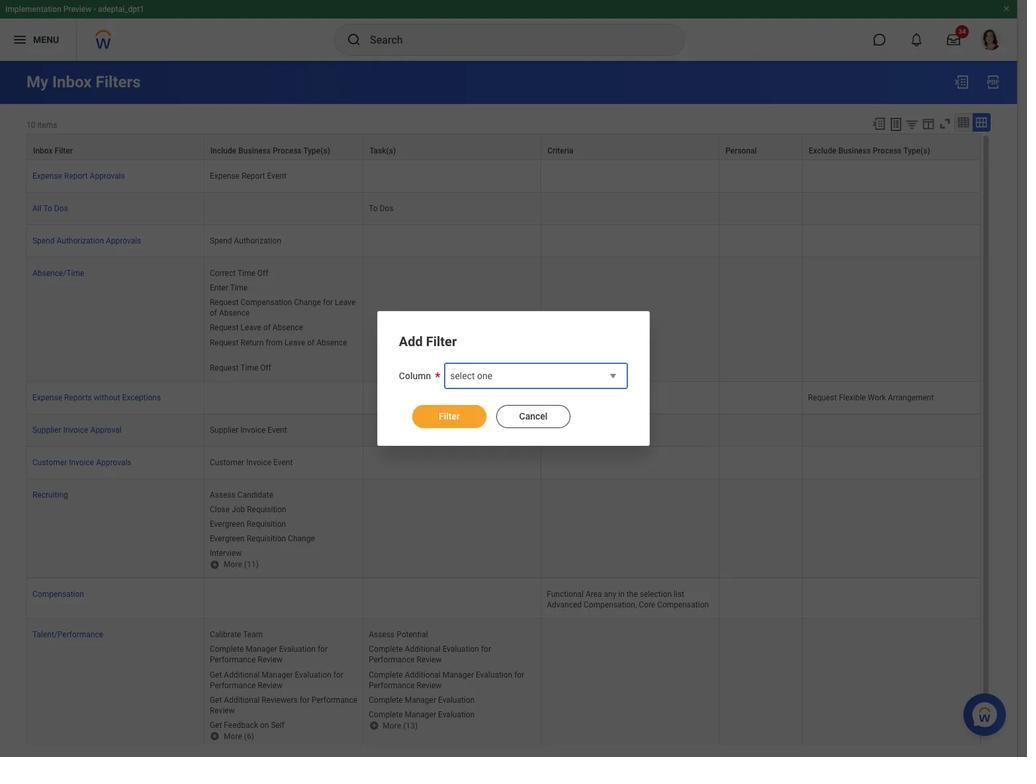 Task type: vqa. For each thing, say whether or not it's contained in the screenshot.
tab list
no



Task type: describe. For each thing, give the bounding box(es) containing it.
leave inside request return from leave of absence element
[[285, 338, 305, 347]]

preview
[[63, 5, 92, 14]]

filter button
[[412, 405, 487, 428]]

0 vertical spatial requisition
[[247, 505, 287, 515]]

click to view/edit grid preferences image
[[922, 117, 936, 131]]

process for include business process type(s)
[[273, 146, 302, 156]]

approvals for expense report approvals
[[90, 172, 125, 181]]

get feedback on self
[[210, 721, 285, 730]]

close environment banner image
[[1003, 5, 1011, 13]]

complete manager evaluation for second complete manager evaluation element from the top
[[369, 710, 475, 720]]

row containing talent/performance
[[26, 619, 981, 751]]

get additional manager evaluation for performance review
[[210, 671, 344, 690]]

personal button
[[720, 134, 803, 160]]

row containing expense report approvals
[[26, 160, 981, 193]]

supplier invoice approval link
[[32, 423, 122, 435]]

on
[[260, 721, 269, 730]]

assess candidate
[[210, 491, 274, 500]]

compensation inside the functional area any in the selection list advanced compensation, core compensation
[[658, 601, 709, 610]]

talent/performance
[[32, 631, 103, 640]]

reports
[[64, 393, 92, 403]]

evergreen requisition change element
[[210, 532, 315, 544]]

complete additional manager evaluation for performance review
[[369, 671, 525, 690]]

view printable version (pdf) image
[[986, 74, 1002, 90]]

process for exclude business process type(s)
[[873, 146, 902, 156]]

spend authorization approvals
[[32, 237, 141, 246]]

additional for complete additional evaluation for performance review
[[405, 645, 441, 655]]

authorization for spend authorization
[[234, 237, 281, 246]]

calibrate
[[210, 631, 241, 640]]

time for enter
[[230, 284, 248, 293]]

evaluation inside complete additional manager evaluation for performance review
[[476, 671, 513, 680]]

of inside request compensation change for leave of absence
[[210, 309, 217, 318]]

the
[[627, 590, 638, 599]]

manager inside complete additional manager evaluation for performance review
[[443, 671, 474, 680]]

include business process type(s)
[[211, 146, 330, 156]]

evergreen requisition element
[[210, 517, 286, 529]]

time for request
[[241, 363, 258, 373]]

2 complete manager evaluation element from the top
[[369, 708, 475, 720]]

compensation link
[[32, 587, 84, 599]]

2 vertical spatial requisition
[[247, 535, 286, 544]]

export to excel image for my inbox filters
[[954, 74, 970, 90]]

flexible
[[840, 393, 867, 403]]

supplier invoice approval
[[32, 426, 122, 435]]

1 vertical spatial of
[[263, 323, 271, 333]]

row containing customer invoice approvals
[[26, 447, 981, 479]]

customer invoice event element
[[210, 456, 293, 467]]

enter time
[[210, 284, 248, 293]]

supplier for supplier invoice approval
[[32, 426, 61, 435]]

evaluation inside complete manager evaluation for performance review
[[279, 645, 316, 655]]

potential
[[397, 631, 428, 640]]

implementation preview -   adeptai_dpt1
[[5, 5, 144, 14]]

1 dos from the left
[[54, 204, 68, 213]]

without
[[94, 393, 120, 403]]

request time off element
[[210, 361, 271, 373]]

for inside complete additional manager evaluation for performance review
[[515, 671, 525, 680]]

review for complete manager evaluation for performance review
[[258, 656, 283, 665]]

row containing expense reports without exceptions
[[26, 382, 981, 414]]

get feedback on self element
[[210, 718, 285, 730]]

expand table image
[[976, 116, 989, 129]]

-
[[93, 5, 96, 14]]

interview
[[210, 549, 242, 558]]

request time off
[[210, 363, 271, 373]]

invoice for supplier invoice approval
[[63, 426, 88, 435]]

return
[[241, 338, 264, 347]]

filters
[[96, 73, 141, 91]]

complete manager evaluation for second complete manager evaluation element from the bottom of the row containing talent/performance
[[369, 696, 475, 705]]

inbox large image
[[948, 33, 961, 46]]

supplier invoice event
[[210, 426, 287, 435]]

compensation inside request compensation change for leave of absence
[[241, 298, 292, 307]]

evergreen inside close job requisition evergreen requisition
[[210, 520, 245, 529]]

cancel button
[[497, 405, 571, 428]]

report for event
[[242, 172, 265, 181]]

notifications large image
[[911, 33, 924, 46]]

invoice for customer invoice approvals
[[69, 458, 94, 467]]

business for exclude
[[839, 146, 871, 156]]

absence inside request compensation change for leave of absence
[[219, 309, 250, 318]]

filter inside button
[[439, 411, 460, 422]]

task(s)
[[370, 146, 396, 156]]

exclude
[[809, 146, 837, 156]]

expense reports without exceptions
[[32, 393, 161, 403]]

1 vertical spatial requisition
[[247, 520, 286, 529]]

absence/time
[[32, 269, 84, 278]]

expense report approvals link
[[32, 169, 125, 181]]

close job requisition evergreen requisition
[[210, 505, 287, 529]]

customer invoice approvals
[[32, 458, 131, 467]]

select one button
[[445, 363, 629, 391]]

customer for customer invoice event
[[210, 458, 244, 467]]

request for request return from leave of absence
[[210, 338, 239, 347]]

event for supplier invoice event
[[268, 426, 287, 435]]

request leave of absence
[[210, 323, 303, 333]]

evaluation inside complete additional evaluation for performance review
[[443, 645, 479, 655]]

calibrate team
[[210, 631, 263, 640]]

for for complete additional evaluation for performance review
[[481, 645, 491, 655]]

items selected list for recruiting
[[210, 488, 336, 559]]

add filter
[[399, 334, 457, 350]]

items selected list for talent/performance
[[210, 628, 358, 731]]

inbox filter
[[33, 146, 73, 156]]

complete additional manager evaluation for performance review element
[[369, 668, 525, 690]]

get additional reviewers for performance review element
[[210, 693, 358, 716]]

request flexible work arrangement
[[809, 393, 935, 403]]

items selected list containing assess potential
[[369, 628, 536, 720]]

complete for complete additional evaluation for performance review element
[[369, 645, 403, 655]]

expense report approvals
[[32, 172, 125, 181]]

region inside the add filter dialog
[[399, 395, 629, 430]]

talent/performance link
[[32, 628, 103, 640]]

additional for get additional reviewers for performance review
[[224, 696, 260, 705]]

calibrate team element
[[210, 628, 263, 640]]

add
[[399, 334, 423, 350]]

select one
[[450, 371, 493, 381]]

performance for complete additional evaluation for performance review
[[369, 656, 415, 665]]

customer for customer invoice approvals
[[32, 458, 67, 467]]

0 vertical spatial inbox
[[52, 73, 92, 91]]

filter for inbox filter
[[55, 146, 73, 156]]

performance for complete manager evaluation for performance review
[[210, 656, 256, 665]]

spend for spend authorization
[[210, 237, 232, 246]]

implementation preview -   adeptai_dpt1 banner
[[0, 0, 1018, 61]]

complete additional evaluation for performance review
[[369, 645, 491, 665]]

items selected list for absence/time
[[210, 266, 358, 373]]

all
[[32, 204, 41, 213]]

all to dos
[[32, 204, 68, 213]]

add filter dialog
[[377, 311, 650, 446]]

for inside get additional manager evaluation for performance review
[[334, 671, 344, 680]]

core
[[639, 601, 656, 610]]

exceptions
[[122, 393, 161, 403]]

review inside get additional manager evaluation for performance review
[[258, 681, 283, 690]]

get for performance
[[210, 671, 222, 680]]

review for complete additional evaluation for performance review
[[417, 656, 442, 665]]

exclude business process type(s)
[[809, 146, 931, 156]]

assess candidate element
[[210, 488, 274, 500]]

all to dos link
[[32, 201, 68, 213]]

spend authorization element
[[210, 234, 281, 246]]

customer invoice event
[[210, 458, 293, 467]]

2 to from the left
[[369, 204, 378, 213]]

arrangement
[[889, 393, 935, 403]]

type(s) for exclude business process type(s)
[[904, 146, 931, 156]]

complete manager evaluation for performance review element
[[210, 643, 328, 665]]

close
[[210, 505, 230, 515]]

complete manager evaluation for performance review
[[210, 645, 328, 665]]

selection
[[640, 590, 672, 599]]

expense reports without exceptions link
[[32, 391, 161, 403]]

spend authorization approvals link
[[32, 234, 141, 246]]

recruiting
[[32, 491, 68, 500]]

invoice for supplier invoice event
[[241, 426, 266, 435]]



Task type: locate. For each thing, give the bounding box(es) containing it.
criteria button
[[542, 134, 719, 160]]

10 row from the top
[[26, 579, 981, 619]]

1 business from the left
[[239, 146, 271, 156]]

process down the export to worksheets icon
[[873, 146, 902, 156]]

review
[[258, 656, 283, 665], [417, 656, 442, 665], [258, 681, 283, 690], [417, 681, 442, 690], [210, 706, 235, 716]]

get inside get additional manager evaluation for performance review
[[210, 671, 222, 680]]

personal
[[726, 146, 757, 156]]

task(s) button
[[364, 134, 541, 160]]

performance right the reviewers
[[312, 696, 358, 705]]

get
[[210, 671, 222, 680], [210, 696, 222, 705], [210, 721, 222, 730]]

leave inside request compensation change for leave of absence
[[335, 298, 356, 307]]

approvals inside customer invoice approvals link
[[96, 458, 131, 467]]

enter
[[210, 284, 228, 293]]

additional inside complete additional evaluation for performance review
[[405, 645, 441, 655]]

2 supplier from the left
[[210, 426, 239, 435]]

event inside customer invoice event element
[[274, 458, 293, 467]]

0 vertical spatial absence
[[219, 309, 250, 318]]

request for request flexible work arrangement
[[809, 393, 838, 403]]

review inside complete additional evaluation for performance review
[[417, 656, 442, 665]]

1 vertical spatial complete manager evaluation element
[[369, 708, 475, 720]]

3 row from the top
[[26, 193, 981, 225]]

1 complete manager evaluation from the top
[[369, 696, 475, 705]]

additional inside get additional manager evaluation for performance review
[[224, 671, 260, 680]]

1 horizontal spatial process
[[873, 146, 902, 156]]

1 report from the left
[[64, 172, 88, 181]]

2 vertical spatial absence
[[317, 338, 347, 347]]

2 vertical spatial event
[[274, 458, 293, 467]]

complete manager evaluation element
[[369, 693, 475, 705], [369, 708, 475, 720]]

cancel
[[519, 411, 548, 422]]

8 row from the top
[[26, 447, 981, 479]]

absence up request return from leave of absence element
[[273, 323, 303, 333]]

compensation up talent/performance link
[[32, 590, 84, 599]]

1 horizontal spatial authorization
[[234, 237, 281, 246]]

1 horizontal spatial to
[[369, 204, 378, 213]]

compensation down list
[[658, 601, 709, 610]]

spend down all
[[32, 237, 55, 246]]

0 horizontal spatial to
[[43, 204, 52, 213]]

1 vertical spatial get
[[210, 696, 222, 705]]

include business process type(s) button
[[205, 134, 363, 160]]

0 vertical spatial time
[[238, 269, 256, 278]]

customer inside customer invoice event element
[[210, 458, 244, 467]]

change for requisition
[[288, 535, 315, 544]]

filter for add filter
[[426, 334, 457, 350]]

0 horizontal spatial assess
[[210, 491, 236, 500]]

0 horizontal spatial dos
[[54, 204, 68, 213]]

10
[[26, 121, 35, 130]]

absence right from
[[317, 338, 347, 347]]

1 authorization from the left
[[57, 237, 104, 246]]

row
[[26, 134, 981, 160], [26, 160, 981, 193], [26, 193, 981, 225], [26, 225, 981, 258], [26, 258, 981, 382], [26, 382, 981, 414], [26, 414, 981, 447], [26, 447, 981, 479], [26, 479, 981, 579], [26, 579, 981, 619], [26, 619, 981, 751]]

complete manager evaluation
[[369, 696, 475, 705], [369, 710, 475, 720]]

0 horizontal spatial supplier
[[32, 426, 61, 435]]

spend up "correct"
[[210, 237, 232, 246]]

compensation up request leave of absence element
[[241, 298, 292, 307]]

customer
[[32, 458, 67, 467], [210, 458, 244, 467]]

1 spend from the left
[[32, 237, 55, 246]]

performance
[[210, 656, 256, 665], [369, 656, 415, 665], [210, 681, 256, 690], [369, 681, 415, 690], [312, 696, 358, 705]]

list
[[674, 590, 685, 599]]

process up "expense report event" element
[[273, 146, 302, 156]]

1 customer from the left
[[32, 458, 67, 467]]

2 dos from the left
[[380, 204, 394, 213]]

change inside request compensation change for leave of absence
[[294, 298, 321, 307]]

in
[[619, 590, 625, 599]]

evaluation inside get additional manager evaluation for performance review
[[295, 671, 332, 680]]

0 horizontal spatial of
[[210, 309, 217, 318]]

include
[[211, 146, 237, 156]]

0 vertical spatial event
[[267, 172, 287, 181]]

assess for assess candidate
[[210, 491, 236, 500]]

request compensation change for leave of absence element
[[210, 296, 356, 318]]

export to excel image for 10 items
[[872, 117, 887, 131]]

1 process from the left
[[273, 146, 302, 156]]

compensation,
[[584, 601, 637, 610]]

0 vertical spatial assess
[[210, 491, 236, 500]]

0 vertical spatial complete manager evaluation
[[369, 696, 475, 705]]

additional inside get additional reviewers for performance review
[[224, 696, 260, 705]]

time down return
[[241, 363, 258, 373]]

adeptai_dpt1
[[98, 5, 144, 14]]

request leave of absence element
[[210, 321, 303, 333]]

items selected list containing assess candidate
[[210, 488, 336, 559]]

supplier
[[32, 426, 61, 435], [210, 426, 239, 435]]

row containing all to dos
[[26, 193, 981, 225]]

for inside request compensation change for leave of absence
[[323, 298, 333, 307]]

functional
[[547, 590, 584, 599]]

review down complete additional evaluation for performance review
[[417, 681, 442, 690]]

to right all
[[43, 204, 52, 213]]

request return from leave of absence element
[[210, 335, 347, 347]]

requisition
[[247, 505, 287, 515], [247, 520, 286, 529], [247, 535, 286, 544]]

authorization up correct time off element
[[234, 237, 281, 246]]

time inside request time off element
[[241, 363, 258, 373]]

1 vertical spatial complete manager evaluation
[[369, 710, 475, 720]]

customer invoice approvals link
[[32, 456, 131, 467]]

off down spend authorization
[[257, 269, 268, 278]]

event up customer invoice event element
[[268, 426, 287, 435]]

fullscreen image
[[938, 117, 953, 131]]

review up complete additional manager evaluation for performance review element
[[417, 656, 442, 665]]

3 get from the top
[[210, 721, 222, 730]]

expense for expense report approvals
[[32, 172, 62, 181]]

9 row from the top
[[26, 479, 981, 579]]

to down task(s)
[[369, 204, 378, 213]]

complete inside complete additional manager evaluation for performance review
[[369, 671, 403, 680]]

approvals inside 'spend authorization approvals' link
[[106, 237, 141, 246]]

complete for complete manager evaluation for performance review element
[[210, 645, 244, 655]]

evaluation
[[279, 645, 316, 655], [443, 645, 479, 655], [295, 671, 332, 680], [476, 671, 513, 680], [438, 696, 475, 705], [438, 710, 475, 720]]

additional down complete manager evaluation for performance review on the left bottom of the page
[[224, 671, 260, 680]]

assess for assess potential
[[369, 631, 395, 640]]

correct time off
[[210, 269, 268, 278]]

review inside complete additional manager evaluation for performance review
[[417, 681, 442, 690]]

requisition up the evergreen requisition change element
[[247, 520, 286, 529]]

expense left the reports
[[32, 393, 62, 403]]

request
[[210, 298, 239, 307], [210, 323, 239, 333], [210, 338, 239, 347], [210, 363, 239, 373], [809, 393, 838, 403]]

1 vertical spatial time
[[230, 284, 248, 293]]

candidate
[[238, 491, 274, 500]]

0 horizontal spatial spend
[[32, 237, 55, 246]]

1 complete manager evaluation element from the top
[[369, 693, 475, 705]]

close job requisition element
[[210, 503, 287, 515]]

event inside supplier invoice event element
[[268, 426, 287, 435]]

1 vertical spatial event
[[268, 426, 287, 435]]

row containing absence/time
[[26, 258, 981, 382]]

profile logan mcneil element
[[973, 25, 1010, 54]]

event down supplier invoice event
[[274, 458, 293, 467]]

reviewers
[[262, 696, 298, 705]]

absence up request leave of absence element
[[219, 309, 250, 318]]

expense down include
[[210, 172, 240, 181]]

event down include business process type(s)
[[267, 172, 287, 181]]

1 horizontal spatial absence
[[273, 323, 303, 333]]

my inbox filters
[[26, 73, 141, 91]]

evergreen up interview element
[[210, 535, 245, 544]]

get additional manager evaluation for performance review element
[[210, 668, 344, 690]]

assess potential element
[[369, 628, 428, 640]]

items
[[37, 121, 57, 130]]

1 to from the left
[[43, 204, 52, 213]]

customer up recruiting link at the left
[[32, 458, 67, 467]]

time inside enter time element
[[230, 284, 248, 293]]

assess
[[210, 491, 236, 500], [369, 631, 395, 640]]

change for compensation
[[294, 298, 321, 307]]

spend
[[32, 237, 55, 246], [210, 237, 232, 246]]

area
[[586, 590, 602, 599]]

event
[[267, 172, 287, 181], [268, 426, 287, 435], [274, 458, 293, 467]]

row containing supplier invoice approval
[[26, 414, 981, 447]]

review for get additional reviewers for performance review
[[210, 706, 235, 716]]

0 vertical spatial filter
[[55, 146, 73, 156]]

0 vertical spatial complete manager evaluation element
[[369, 693, 475, 705]]

row containing recruiting
[[26, 479, 981, 579]]

complete for complete additional manager evaluation for performance review element
[[369, 671, 403, 680]]

inbox filter button
[[27, 134, 204, 160]]

1 horizontal spatial supplier
[[210, 426, 239, 435]]

items selected list containing correct time off
[[210, 266, 358, 373]]

additional down complete additional evaluation for performance review
[[405, 671, 441, 680]]

absence/time link
[[32, 266, 84, 278]]

report for approvals
[[64, 172, 88, 181]]

0 horizontal spatial export to excel image
[[872, 117, 887, 131]]

2 business from the left
[[839, 146, 871, 156]]

1 vertical spatial export to excel image
[[872, 117, 887, 131]]

implementation
[[5, 5, 61, 14]]

invoice down supplier invoice approval
[[69, 458, 94, 467]]

complete inside complete additional evaluation for performance review
[[369, 645, 403, 655]]

get left feedback
[[210, 721, 222, 730]]

invoice left approval
[[63, 426, 88, 435]]

team
[[243, 631, 263, 640]]

items selected list containing calibrate team
[[210, 628, 358, 731]]

spend authorization
[[210, 237, 281, 246]]

1 vertical spatial leave
[[241, 323, 262, 333]]

self
[[271, 721, 285, 730]]

evergreen
[[210, 520, 245, 529], [210, 535, 245, 544]]

expense for expense report event
[[210, 172, 240, 181]]

2 complete manager evaluation from the top
[[369, 710, 475, 720]]

search image
[[346, 32, 362, 48]]

leave inside request leave of absence element
[[241, 323, 262, 333]]

6 row from the top
[[26, 382, 981, 414]]

1 vertical spatial absence
[[273, 323, 303, 333]]

off down from
[[260, 363, 271, 373]]

manager inside get additional manager evaluation for performance review
[[262, 671, 293, 680]]

performance inside complete additional evaluation for performance review
[[369, 656, 415, 665]]

any
[[604, 590, 617, 599]]

2 report from the left
[[242, 172, 265, 181]]

cell
[[364, 160, 542, 193], [542, 160, 720, 193], [720, 160, 803, 193], [803, 160, 981, 193], [205, 193, 364, 225], [542, 193, 720, 225], [720, 193, 803, 225], [803, 193, 981, 225], [364, 225, 542, 258], [542, 225, 720, 258], [720, 225, 803, 258], [803, 225, 981, 258], [364, 258, 542, 382], [542, 258, 720, 382], [720, 258, 803, 382], [803, 258, 981, 382], [205, 382, 364, 414], [364, 382, 542, 414], [542, 382, 720, 414], [720, 382, 803, 414], [364, 414, 542, 447], [542, 414, 720, 447], [720, 414, 803, 447], [803, 414, 981, 447], [364, 447, 542, 479], [542, 447, 720, 479], [720, 447, 803, 479], [803, 447, 981, 479], [364, 479, 542, 579], [542, 479, 720, 579], [720, 479, 803, 579], [803, 479, 981, 579], [205, 579, 364, 619], [364, 579, 542, 619], [720, 579, 803, 619], [803, 579, 981, 619], [542, 619, 720, 751], [720, 619, 803, 751], [803, 619, 981, 751]]

2 horizontal spatial absence
[[317, 338, 347, 347]]

1 horizontal spatial dos
[[380, 204, 394, 213]]

1 vertical spatial assess
[[369, 631, 395, 640]]

one
[[478, 371, 493, 381]]

2 vertical spatial of
[[307, 338, 315, 347]]

0 vertical spatial compensation
[[241, 298, 292, 307]]

for for complete manager evaluation for performance review
[[318, 645, 328, 655]]

1 vertical spatial change
[[288, 535, 315, 544]]

type(s) for include business process type(s)
[[304, 146, 330, 156]]

1 vertical spatial filter
[[426, 334, 457, 350]]

job
[[232, 505, 245, 515]]

2 customer from the left
[[210, 458, 244, 467]]

2 vertical spatial compensation
[[658, 601, 709, 610]]

customer up assess candidate element
[[210, 458, 244, 467]]

business up "expense report event" element
[[239, 146, 271, 156]]

2 authorization from the left
[[234, 237, 281, 246]]

column
[[399, 371, 431, 381]]

toolbar inside my inbox filters main content
[[866, 113, 991, 134]]

additional inside complete additional manager evaluation for performance review
[[405, 671, 441, 680]]

report
[[64, 172, 88, 181], [242, 172, 265, 181]]

row containing spend authorization approvals
[[26, 225, 981, 258]]

supplier up customer invoice event element
[[210, 426, 239, 435]]

1 horizontal spatial of
[[263, 323, 271, 333]]

time inside correct time off element
[[238, 269, 256, 278]]

approvals for customer invoice approvals
[[96, 458, 131, 467]]

invoice for customer invoice event
[[246, 458, 272, 467]]

0 vertical spatial export to excel image
[[954, 74, 970, 90]]

1 vertical spatial evergreen
[[210, 535, 245, 544]]

assess left potential
[[369, 631, 395, 640]]

supplier invoice event element
[[210, 423, 287, 435]]

assess up close
[[210, 491, 236, 500]]

0 vertical spatial approvals
[[90, 172, 125, 181]]

expense down inbox filter
[[32, 172, 62, 181]]

additional
[[405, 645, 441, 655], [224, 671, 260, 680], [405, 671, 441, 680], [224, 696, 260, 705]]

business for include
[[239, 146, 271, 156]]

1 row from the top
[[26, 134, 981, 160]]

report down inbox filter
[[64, 172, 88, 181]]

1 vertical spatial off
[[260, 363, 271, 373]]

for
[[323, 298, 333, 307], [318, 645, 328, 655], [481, 645, 491, 655], [334, 671, 344, 680], [515, 671, 525, 680], [300, 696, 310, 705]]

review up the reviewers
[[258, 681, 283, 690]]

for inside get additional reviewers for performance review
[[300, 696, 310, 705]]

manager inside complete manager evaluation for performance review
[[246, 645, 277, 655]]

invoice up candidate
[[246, 458, 272, 467]]

performance up feedback
[[210, 681, 256, 690]]

1 horizontal spatial export to excel image
[[954, 74, 970, 90]]

1 horizontal spatial business
[[839, 146, 871, 156]]

1 horizontal spatial leave
[[285, 338, 305, 347]]

filter down select
[[439, 411, 460, 422]]

requisition down 'evergreen requisition' element
[[247, 535, 286, 544]]

2 evergreen from the top
[[210, 535, 245, 544]]

row containing compensation
[[26, 579, 981, 619]]

performance inside complete additional manager evaluation for performance review
[[369, 681, 415, 690]]

1 horizontal spatial customer
[[210, 458, 244, 467]]

customer inside customer invoice approvals link
[[32, 458, 67, 467]]

1 vertical spatial approvals
[[106, 237, 141, 246]]

0 horizontal spatial leave
[[241, 323, 262, 333]]

select to filter grid data image
[[905, 117, 920, 131]]

correct
[[210, 269, 236, 278]]

export to worksheets image
[[889, 117, 905, 132]]

criteria
[[548, 146, 574, 156]]

requisition down candidate
[[247, 505, 287, 515]]

0 horizontal spatial report
[[64, 172, 88, 181]]

items selected list
[[210, 266, 358, 373], [210, 488, 336, 559], [210, 628, 358, 731], [369, 628, 536, 720]]

0 vertical spatial change
[[294, 298, 321, 307]]

functional area any in the selection list advanced compensation, core compensation
[[547, 590, 709, 610]]

performance inside complete manager evaluation for performance review
[[210, 656, 256, 665]]

4 row from the top
[[26, 225, 981, 258]]

expense report event
[[210, 172, 287, 181]]

1 vertical spatial compensation
[[32, 590, 84, 599]]

feedback
[[224, 721, 258, 730]]

2 vertical spatial filter
[[439, 411, 460, 422]]

supplier up customer invoice approvals link
[[32, 426, 61, 435]]

inbox right my
[[52, 73, 92, 91]]

get up get feedback on self element
[[210, 696, 222, 705]]

1 horizontal spatial report
[[242, 172, 265, 181]]

request for request leave of absence
[[210, 323, 239, 333]]

get for review
[[210, 696, 222, 705]]

export to excel image left view printable version (pdf) image at the top right of page
[[954, 74, 970, 90]]

authorization for spend authorization approvals
[[57, 237, 104, 246]]

event inside "expense report event" element
[[267, 172, 287, 181]]

get inside get additional reviewers for performance review
[[210, 696, 222, 705]]

toolbar
[[866, 113, 991, 134]]

invoice up customer invoice event element
[[241, 426, 266, 435]]

2 row from the top
[[26, 160, 981, 193]]

type(s) left task(s)
[[304, 146, 330, 156]]

business right the exclude on the right of page
[[839, 146, 871, 156]]

0 horizontal spatial compensation
[[32, 590, 84, 599]]

approvals for spend authorization approvals
[[106, 237, 141, 246]]

additional up get feedback on self element
[[224, 696, 260, 705]]

request compensation change for leave of absence
[[210, 298, 356, 318]]

expense for expense reports without exceptions
[[32, 393, 62, 403]]

1 get from the top
[[210, 671, 222, 680]]

for for request compensation change for leave of absence
[[323, 298, 333, 307]]

performance for get additional reviewers for performance review
[[312, 696, 358, 705]]

of right from
[[307, 338, 315, 347]]

to dos
[[369, 204, 394, 213]]

request inside request compensation change for leave of absence
[[210, 298, 239, 307]]

2 get from the top
[[210, 696, 222, 705]]

complete additional evaluation for performance review element
[[369, 643, 491, 665]]

evergreen down close
[[210, 520, 245, 529]]

2 vertical spatial leave
[[285, 338, 305, 347]]

event for expense report event
[[267, 172, 287, 181]]

filter inside popup button
[[55, 146, 73, 156]]

review inside complete manager evaluation for performance review
[[258, 656, 283, 665]]

for inside complete manager evaluation for performance review
[[318, 645, 328, 655]]

0 horizontal spatial customer
[[32, 458, 67, 467]]

my
[[26, 73, 48, 91]]

invoice
[[63, 426, 88, 435], [241, 426, 266, 435], [69, 458, 94, 467], [246, 458, 272, 467]]

1 horizontal spatial compensation
[[241, 298, 292, 307]]

get down calibrate
[[210, 671, 222, 680]]

approval
[[90, 426, 122, 435]]

authorization up absence/time "link"
[[57, 237, 104, 246]]

time down correct time off
[[230, 284, 248, 293]]

request return from leave of absence
[[210, 338, 347, 347]]

1 supplier from the left
[[32, 426, 61, 435]]

dos right all
[[54, 204, 68, 213]]

advanced
[[547, 601, 582, 610]]

get additional reviewers for performance review
[[210, 696, 358, 716]]

type(s) down the select to filter grid data 'icon'
[[904, 146, 931, 156]]

correct time off element
[[210, 266, 268, 278]]

11 row from the top
[[26, 619, 981, 751]]

filter right add
[[426, 334, 457, 350]]

performance down "assess potential"
[[369, 656, 415, 665]]

of up from
[[263, 323, 271, 333]]

2 vertical spatial approvals
[[96, 458, 131, 467]]

2 spend from the left
[[210, 237, 232, 246]]

2 horizontal spatial leave
[[335, 298, 356, 307]]

export to excel image left the export to worksheets icon
[[872, 117, 887, 131]]

2 vertical spatial get
[[210, 721, 222, 730]]

my inbox filters main content
[[0, 61, 1018, 758]]

0 vertical spatial get
[[210, 671, 222, 680]]

approvals inside expense report approvals link
[[90, 172, 125, 181]]

export to excel image
[[954, 74, 970, 90], [872, 117, 887, 131]]

dos
[[54, 204, 68, 213], [380, 204, 394, 213]]

1 vertical spatial inbox
[[33, 146, 53, 156]]

for for get additional reviewers for performance review
[[300, 696, 310, 705]]

request flexible work arrangement element
[[809, 391, 935, 403]]

work
[[868, 393, 887, 403]]

performance inside get additional reviewers for performance review
[[312, 696, 358, 705]]

0 horizontal spatial absence
[[219, 309, 250, 318]]

enter time element
[[210, 281, 248, 293]]

for inside complete additional evaluation for performance review
[[481, 645, 491, 655]]

0 vertical spatial leave
[[335, 298, 356, 307]]

dos down task(s)
[[380, 204, 394, 213]]

request for request compensation change for leave of absence
[[210, 298, 239, 307]]

leave
[[335, 298, 356, 307], [241, 323, 262, 333], [285, 338, 305, 347]]

off for request time off
[[260, 363, 271, 373]]

review inside get additional reviewers for performance review
[[210, 706, 235, 716]]

5 row from the top
[[26, 258, 981, 382]]

filter up expense report approvals link
[[55, 146, 73, 156]]

table image
[[958, 116, 971, 129]]

1 horizontal spatial assess
[[369, 631, 395, 640]]

performance down calibrate team
[[210, 656, 256, 665]]

2 vertical spatial time
[[241, 363, 258, 373]]

2 type(s) from the left
[[904, 146, 931, 156]]

expense report event element
[[210, 169, 287, 181]]

to dos element
[[369, 201, 394, 213]]

event for customer invoice event
[[274, 458, 293, 467]]

complete inside complete manager evaluation for performance review
[[210, 645, 244, 655]]

1 horizontal spatial type(s)
[[904, 146, 931, 156]]

manager
[[246, 645, 277, 655], [262, 671, 293, 680], [443, 671, 474, 680], [405, 696, 436, 705], [405, 710, 436, 720]]

0 vertical spatial evergreen
[[210, 520, 245, 529]]

region containing filter
[[399, 395, 629, 430]]

0 horizontal spatial process
[[273, 146, 302, 156]]

review up feedback
[[210, 706, 235, 716]]

additional for get additional manager evaluation for performance review
[[224, 671, 260, 680]]

1 evergreen from the top
[[210, 520, 245, 529]]

0 horizontal spatial business
[[239, 146, 271, 156]]

2 horizontal spatial of
[[307, 338, 315, 347]]

filter
[[55, 146, 73, 156], [426, 334, 457, 350], [439, 411, 460, 422]]

report down include business process type(s)
[[242, 172, 265, 181]]

inbox down 10 items
[[33, 146, 53, 156]]

interview element
[[210, 546, 242, 558]]

region
[[399, 395, 629, 430]]

performance down complete additional evaluation for performance review
[[369, 681, 415, 690]]

0 horizontal spatial authorization
[[57, 237, 104, 246]]

1 type(s) from the left
[[304, 146, 330, 156]]

inbox inside popup button
[[33, 146, 53, 156]]

select
[[450, 371, 475, 381]]

2 process from the left
[[873, 146, 902, 156]]

additional for complete additional manager evaluation for performance review
[[405, 671, 441, 680]]

supplier for supplier invoice event
[[210, 426, 239, 435]]

performance inside get additional manager evaluation for performance review
[[210, 681, 256, 690]]

compensation
[[241, 298, 292, 307], [32, 590, 84, 599], [658, 601, 709, 610]]

additional down potential
[[405, 645, 441, 655]]

1 horizontal spatial spend
[[210, 237, 232, 246]]

row containing inbox filter
[[26, 134, 981, 160]]

time up enter time element
[[238, 269, 256, 278]]

0 vertical spatial off
[[257, 269, 268, 278]]

spend for spend authorization approvals
[[32, 237, 55, 246]]

off
[[257, 269, 268, 278], [260, 363, 271, 373]]

time for correct
[[238, 269, 256, 278]]

review up get additional manager evaluation for performance review element
[[258, 656, 283, 665]]

2 horizontal spatial compensation
[[658, 601, 709, 610]]

0 vertical spatial of
[[210, 309, 217, 318]]

0 horizontal spatial type(s)
[[304, 146, 330, 156]]

inbox
[[52, 73, 92, 91], [33, 146, 53, 156]]

request for request time off
[[210, 363, 239, 373]]

assess potential
[[369, 631, 428, 640]]

off for correct time off
[[257, 269, 268, 278]]

evergreen requisition change
[[210, 535, 315, 544]]

recruiting link
[[32, 488, 68, 500]]

of down 'enter'
[[210, 309, 217, 318]]

7 row from the top
[[26, 414, 981, 447]]



